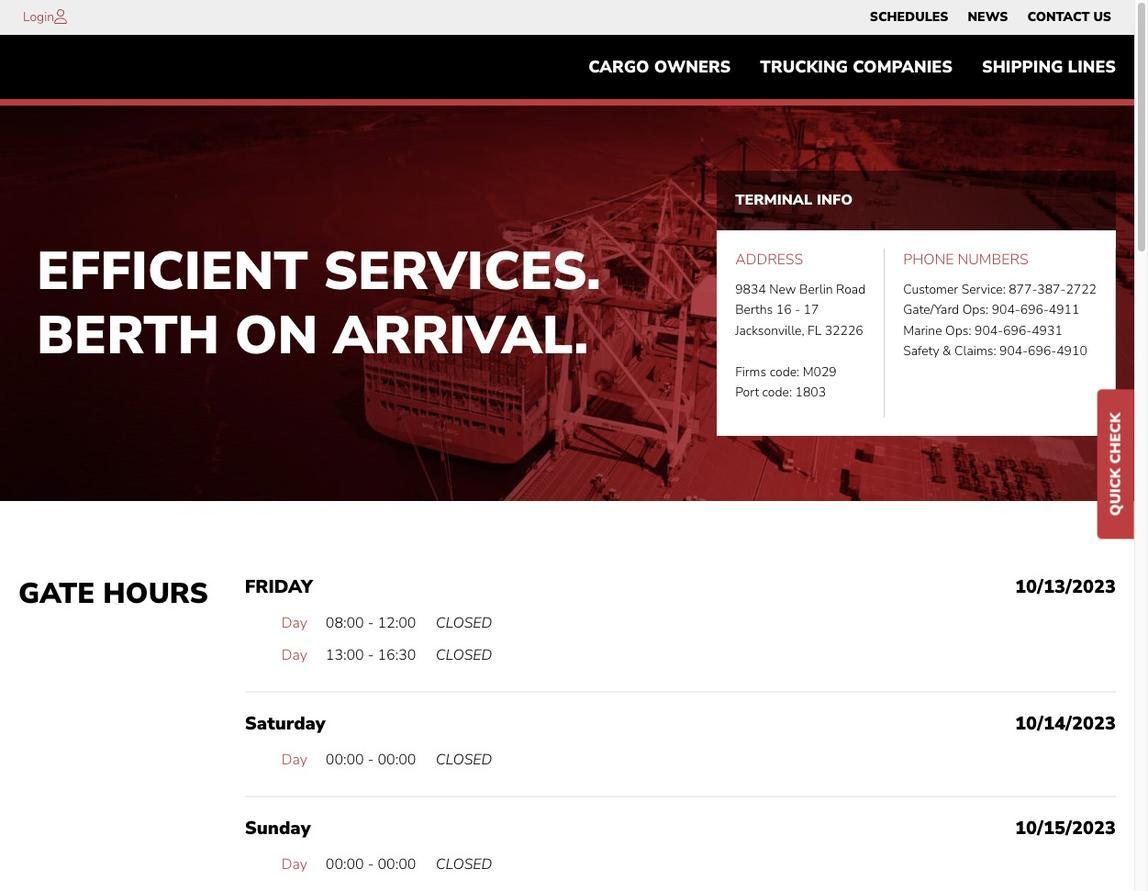Task type: locate. For each thing, give the bounding box(es) containing it.
1 00:00 - 00:00 from the top
[[326, 750, 416, 770]]

1 vertical spatial menu bar
[[574, 49, 1131, 86]]

service:
[[962, 281, 1006, 298]]

lines
[[1068, 56, 1117, 78]]

00:00
[[326, 750, 364, 770], [378, 750, 416, 770], [326, 855, 364, 875], [378, 855, 416, 875]]

ops: up & on the top
[[946, 322, 972, 340]]

- for saturday
[[368, 750, 374, 770]]

hours
[[103, 575, 208, 613]]

menu bar down schedules link
[[574, 49, 1131, 86]]

904- down 877-
[[992, 302, 1021, 319]]

news
[[968, 8, 1009, 26]]

companies
[[853, 56, 953, 78]]

day down friday
[[282, 613, 307, 633]]

us
[[1094, 8, 1112, 26]]

904- up claims: at the right top of page
[[975, 322, 1004, 340]]

menu bar
[[861, 5, 1122, 30], [574, 49, 1131, 86]]

4 closed from the top
[[436, 855, 492, 875]]

code:
[[770, 363, 800, 381], [763, 384, 792, 401]]

quick check
[[1106, 412, 1127, 516]]

00:00 - 00:00
[[326, 750, 416, 770], [326, 855, 416, 875]]

ops: down service:
[[963, 302, 989, 319]]

4911
[[1049, 302, 1080, 319]]

1 vertical spatial 00:00 - 00:00
[[326, 855, 416, 875]]

check
[[1106, 412, 1127, 464]]

00:00 - 00:00 for saturday
[[326, 750, 416, 770]]

m029
[[803, 363, 837, 381]]

0 vertical spatial menu bar
[[861, 5, 1122, 30]]

4910
[[1057, 343, 1088, 360]]

saturday
[[245, 712, 326, 736]]

menu bar containing cargo owners
[[574, 49, 1131, 86]]

code: right port
[[763, 384, 792, 401]]

- inside 9834 new berlin road berths 16 - 17 jacksonville, fl 32226
[[795, 302, 801, 319]]

9834 new berlin road berths 16 - 17 jacksonville, fl 32226
[[736, 281, 866, 340]]

17
[[804, 302, 819, 319]]

day left the 13:00
[[282, 646, 307, 666]]

&
[[943, 343, 952, 360]]

4 day from the top
[[282, 855, 307, 875]]

cargo owners link
[[574, 49, 746, 86]]

ops:
[[963, 302, 989, 319], [946, 322, 972, 340]]

3 day from the top
[[282, 750, 307, 770]]

shipping lines link
[[968, 49, 1131, 86]]

4931
[[1032, 322, 1063, 340]]

904-
[[992, 302, 1021, 319], [975, 322, 1004, 340], [1000, 343, 1029, 360]]

phone numbers
[[904, 250, 1029, 270]]

0 vertical spatial 904-
[[992, 302, 1021, 319]]

0 vertical spatial 00:00 - 00:00
[[326, 750, 416, 770]]

code: up 1803 on the right top of page
[[770, 363, 800, 381]]

gate/yard
[[904, 302, 960, 319]]

day
[[282, 613, 307, 633], [282, 646, 307, 666], [282, 750, 307, 770], [282, 855, 307, 875]]

2722
[[1066, 281, 1097, 298]]

claims:
[[955, 343, 997, 360]]

address
[[736, 250, 804, 270]]

-
[[795, 302, 801, 319], [368, 613, 374, 633], [368, 646, 374, 666], [368, 750, 374, 770], [368, 855, 374, 875]]

menu bar up shipping
[[861, 5, 1122, 30]]

2 00:00 - 00:00 from the top
[[326, 855, 416, 875]]

firms
[[736, 363, 767, 381]]

quick
[[1106, 468, 1127, 516]]

2 closed from the top
[[436, 646, 492, 666]]

696-
[[1021, 302, 1049, 319], [1004, 322, 1032, 340], [1029, 343, 1057, 360]]

berth
[[37, 299, 220, 372]]

day down sunday
[[282, 855, 307, 875]]

1 closed from the top
[[436, 613, 492, 633]]

2 day from the top
[[282, 646, 307, 666]]

trucking companies
[[761, 56, 953, 78]]

1 day from the top
[[282, 613, 307, 633]]

closed
[[436, 613, 492, 633], [436, 646, 492, 666], [436, 750, 492, 770], [436, 855, 492, 875]]

fl
[[808, 322, 822, 340]]

0 vertical spatial ops:
[[963, 302, 989, 319]]

closed for sunday
[[436, 855, 492, 875]]

day down the saturday
[[282, 750, 307, 770]]

387-
[[1038, 281, 1066, 298]]

numbers
[[958, 250, 1029, 270]]

shipping lines
[[982, 56, 1117, 78]]

berlin
[[800, 281, 833, 298]]

port
[[736, 384, 759, 401]]

closed for saturday
[[436, 750, 492, 770]]

08:00
[[326, 613, 364, 633]]

904- right claims: at the right top of page
[[1000, 343, 1029, 360]]

trucking
[[761, 56, 848, 78]]

phone
[[904, 250, 954, 270]]

arrival.
[[333, 299, 589, 372]]

3 closed from the top
[[436, 750, 492, 770]]



Task type: vqa. For each thing, say whether or not it's contained in the screenshot.
4th the Day
yes



Task type: describe. For each thing, give the bounding box(es) containing it.
on
[[235, 299, 318, 372]]

1 vertical spatial ops:
[[946, 322, 972, 340]]

08:00 - 12:00
[[326, 613, 416, 633]]

gate
[[18, 575, 95, 613]]

customer
[[904, 281, 959, 298]]

gate hours
[[18, 575, 208, 613]]

9834
[[736, 281, 766, 298]]

- for sunday
[[368, 855, 374, 875]]

13:00
[[326, 646, 364, 666]]

schedules
[[870, 8, 949, 26]]

marine
[[904, 322, 943, 340]]

new
[[770, 281, 797, 298]]

13:00 - 16:30
[[326, 646, 416, 666]]

news link
[[968, 5, 1009, 30]]

firms code:  m029 port code:  1803
[[736, 363, 837, 401]]

user image
[[54, 9, 67, 24]]

1 vertical spatial code:
[[763, 384, 792, 401]]

menu bar containing schedules
[[861, 5, 1122, 30]]

efficient
[[37, 235, 308, 308]]

cargo
[[589, 56, 650, 78]]

2 vertical spatial 696-
[[1029, 343, 1057, 360]]

1803
[[796, 384, 827, 401]]

efficient services. berth on arrival.
[[37, 235, 601, 372]]

berths
[[736, 302, 773, 319]]

friday
[[245, 575, 313, 599]]

road
[[837, 281, 866, 298]]

2 vertical spatial 904-
[[1000, 343, 1029, 360]]

schedules link
[[870, 5, 949, 30]]

safety
[[904, 343, 940, 360]]

32226
[[825, 322, 864, 340]]

closed for friday
[[436, 613, 492, 633]]

10/15/2023
[[1016, 816, 1117, 841]]

sunday
[[245, 816, 311, 841]]

16
[[777, 302, 792, 319]]

jacksonville,
[[736, 322, 805, 340]]

login link
[[23, 8, 54, 26]]

contact us
[[1028, 8, 1112, 26]]

877-
[[1009, 281, 1038, 298]]

owners
[[655, 56, 731, 78]]

terminal info
[[736, 190, 853, 210]]

trucking companies link
[[746, 49, 968, 86]]

quick check link
[[1098, 389, 1135, 539]]

terminal
[[736, 190, 813, 210]]

day for saturday
[[282, 750, 307, 770]]

day for sunday
[[282, 855, 307, 875]]

0 vertical spatial 696-
[[1021, 302, 1049, 319]]

10/14/2023
[[1016, 712, 1117, 736]]

contact
[[1028, 8, 1090, 26]]

10/13/2023
[[1016, 575, 1117, 599]]

16:30
[[378, 646, 416, 666]]

cargo owners
[[589, 56, 731, 78]]

customer service: 877-387-2722 gate/yard ops: 904-696-4911 marine ops: 904-696-4931 safety & claims: 904-696-4910
[[904, 281, 1097, 360]]

login
[[23, 8, 54, 26]]

0 vertical spatial code:
[[770, 363, 800, 381]]

- for friday
[[368, 613, 374, 633]]

12:00
[[378, 613, 416, 633]]

1 vertical spatial 904-
[[975, 322, 1004, 340]]

1 vertical spatial 696-
[[1004, 322, 1032, 340]]

info
[[817, 190, 853, 210]]

00:00 - 00:00 for sunday
[[326, 855, 416, 875]]

shipping
[[982, 56, 1064, 78]]

contact us link
[[1028, 5, 1112, 30]]

services.
[[323, 235, 601, 308]]

day for friday
[[282, 613, 307, 633]]



